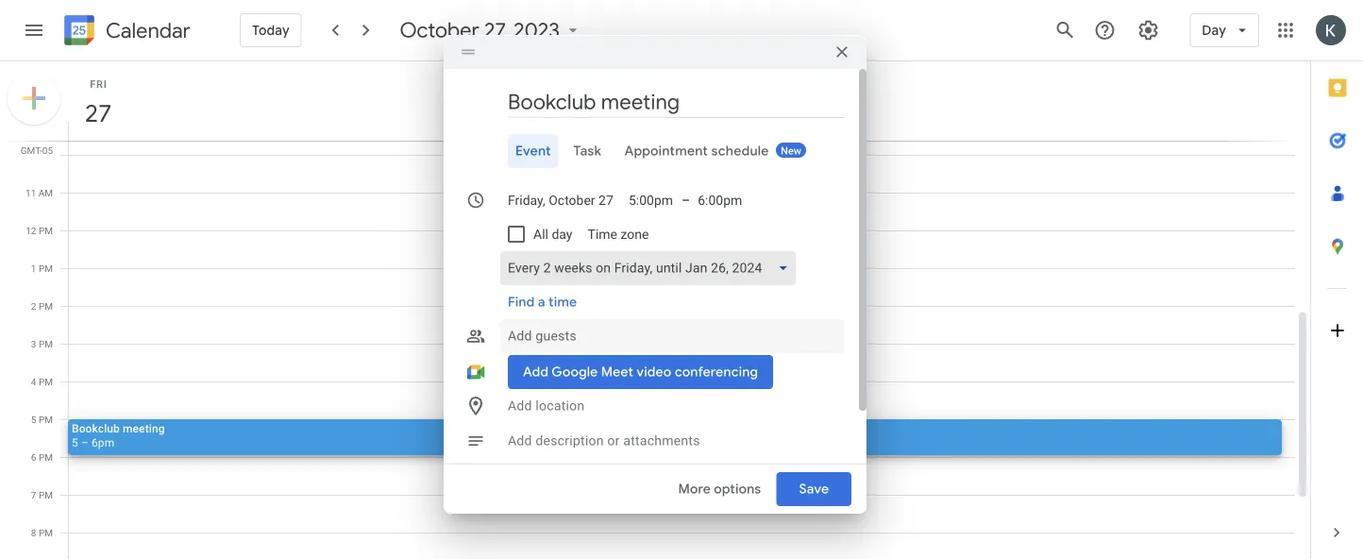 Task type: locate. For each thing, give the bounding box(es) containing it.
pm up 6 pm
[[39, 414, 53, 425]]

pm right 12
[[39, 225, 53, 236]]

add down find
[[508, 328, 532, 344]]

8 pm
[[31, 527, 53, 538]]

4
[[31, 376, 36, 387]]

1 horizontal spatial 5
[[72, 436, 78, 449]]

a
[[538, 294, 546, 311]]

time zone button
[[580, 217, 657, 251]]

pm right the 7
[[39, 489, 53, 501]]

event button
[[508, 134, 559, 168]]

11
[[26, 187, 36, 198]]

add down add location
[[508, 433, 532, 449]]

3 pm from the top
[[39, 300, 53, 312]]

gmt-
[[21, 145, 42, 156]]

1 vertical spatial –
[[81, 436, 89, 449]]

0 vertical spatial am
[[38, 149, 53, 161]]

pm right 8
[[39, 527, 53, 538]]

5 down bookclub
[[72, 436, 78, 449]]

2023
[[514, 17, 560, 43]]

3 pm
[[31, 338, 53, 349]]

2 vertical spatial add
[[508, 433, 532, 449]]

2 am from the top
[[38, 187, 53, 198]]

0 vertical spatial add
[[508, 328, 532, 344]]

am right the 10
[[38, 149, 53, 161]]

–
[[682, 193, 691, 208], [81, 436, 89, 449]]

1 vertical spatial 5
[[72, 436, 78, 449]]

7 pm from the top
[[39, 451, 53, 463]]

27,
[[485, 17, 509, 43]]

day button
[[1190, 8, 1260, 53]]

6 pm from the top
[[39, 414, 53, 425]]

pm right 3
[[39, 338, 53, 349]]

pm for 4 pm
[[39, 376, 53, 387]]

pm for 1 pm
[[39, 263, 53, 274]]

add
[[508, 328, 532, 344], [508, 398, 532, 414], [508, 433, 532, 449]]

– left end time text box
[[682, 193, 691, 208]]

pm for 8 pm
[[39, 527, 53, 538]]

27
[[83, 98, 111, 129]]

6 pm
[[31, 451, 53, 463]]

5 pm from the top
[[39, 376, 53, 387]]

3
[[31, 338, 36, 349]]

1 vertical spatial am
[[38, 187, 53, 198]]

6pm
[[92, 436, 115, 449]]

pm right 6
[[39, 451, 53, 463]]

0 vertical spatial 5
[[31, 414, 36, 425]]

am for 11 am
[[38, 187, 53, 198]]

4 pm from the top
[[39, 338, 53, 349]]

End time text field
[[698, 189, 743, 212]]

pm right 1
[[39, 263, 53, 274]]

am
[[38, 149, 53, 161], [38, 187, 53, 198]]

4 pm
[[31, 376, 53, 387]]

appointment
[[625, 143, 708, 160]]

pm right 2
[[39, 300, 53, 312]]

add inside add guests dropdown button
[[508, 328, 532, 344]]

2 pm from the top
[[39, 263, 53, 274]]

0 horizontal spatial tab list
[[459, 134, 844, 168]]

add left location
[[508, 398, 532, 414]]

1 add from the top
[[508, 328, 532, 344]]

appointment schedule
[[625, 143, 769, 160]]

am right 11
[[38, 187, 53, 198]]

time
[[549, 294, 577, 311]]

time zone
[[588, 227, 649, 242]]

1
[[31, 263, 36, 274]]

calendar element
[[60, 11, 191, 53]]

1 vertical spatial add
[[508, 398, 532, 414]]

find a time button
[[501, 285, 585, 319]]

pm
[[39, 225, 53, 236], [39, 263, 53, 274], [39, 300, 53, 312], [39, 338, 53, 349], [39, 376, 53, 387], [39, 414, 53, 425], [39, 451, 53, 463], [39, 489, 53, 501], [39, 527, 53, 538]]

5
[[31, 414, 36, 425], [72, 436, 78, 449]]

3 add from the top
[[508, 433, 532, 449]]

tab list containing event
[[459, 134, 844, 168]]

0 horizontal spatial –
[[81, 436, 89, 449]]

0 vertical spatial –
[[682, 193, 691, 208]]

1 am from the top
[[38, 149, 53, 161]]

find
[[508, 294, 535, 311]]

add for add guests
[[508, 328, 532, 344]]

day
[[1203, 22, 1227, 39]]

– down bookclub
[[81, 436, 89, 449]]

9 pm from the top
[[39, 527, 53, 538]]

8
[[31, 527, 36, 538]]

1 horizontal spatial –
[[682, 193, 691, 208]]

pm for 3 pm
[[39, 338, 53, 349]]

task
[[574, 143, 602, 160]]

day
[[552, 227, 573, 242]]

add for add description or attachments
[[508, 433, 532, 449]]

to element
[[682, 193, 691, 208]]

None field
[[501, 251, 804, 285]]

12 pm
[[26, 225, 53, 236]]

schedule
[[712, 143, 769, 160]]

5 down 4
[[31, 414, 36, 425]]

bookclub meeting 5 – 6pm
[[72, 422, 165, 449]]

october 27, 2023 button
[[393, 17, 590, 43]]

add guests button
[[501, 319, 844, 353]]

2 add from the top
[[508, 398, 532, 414]]

pm right 4
[[39, 376, 53, 387]]

1 pm from the top
[[39, 225, 53, 236]]

pm for 2 pm
[[39, 300, 53, 312]]

pm for 5 pm
[[39, 414, 53, 425]]

8 pm from the top
[[39, 489, 53, 501]]

description
[[536, 433, 604, 449]]

tab list
[[1312, 61, 1364, 506], [459, 134, 844, 168]]

add location
[[508, 398, 585, 414]]

10
[[26, 149, 36, 161]]



Task type: describe. For each thing, give the bounding box(es) containing it.
gmt-05
[[21, 145, 53, 156]]

– inside bookclub meeting 5 – 6pm
[[81, 436, 89, 449]]

10 am
[[26, 149, 53, 161]]

add description or attachments
[[508, 433, 701, 449]]

5 inside bookclub meeting 5 – 6pm
[[72, 436, 78, 449]]

27 grid
[[0, 61, 1311, 559]]

attachments
[[624, 433, 701, 449]]

find a time
[[508, 294, 577, 311]]

today
[[252, 22, 290, 39]]

all day
[[534, 227, 573, 242]]

event
[[516, 143, 551, 160]]

october 27, 2023
[[400, 17, 560, 43]]

27 column header
[[68, 61, 1296, 141]]

calendar
[[106, 17, 191, 44]]

Start date text field
[[508, 189, 614, 212]]

all
[[534, 227, 549, 242]]

6
[[31, 451, 36, 463]]

or
[[608, 433, 620, 449]]

2 pm
[[31, 300, 53, 312]]

11 am
[[26, 187, 53, 198]]

0 horizontal spatial 5
[[31, 414, 36, 425]]

2
[[31, 300, 36, 312]]

support image
[[1094, 19, 1117, 42]]

pm for 6 pm
[[39, 451, 53, 463]]

time
[[588, 227, 618, 242]]

am for 10 am
[[38, 149, 53, 161]]

7 pm
[[31, 489, 53, 501]]

calendar heading
[[102, 17, 191, 44]]

7
[[31, 489, 36, 501]]

main drawer image
[[23, 19, 45, 42]]

05
[[42, 145, 53, 156]]

today button
[[240, 8, 302, 53]]

add for add location
[[508, 398, 532, 414]]

pm for 12 pm
[[39, 225, 53, 236]]

fri
[[90, 78, 107, 90]]

Add title text field
[[508, 88, 844, 116]]

fri 27
[[83, 78, 111, 129]]

october
[[400, 17, 480, 43]]

12
[[26, 225, 36, 236]]

1 pm
[[31, 263, 53, 274]]

task button
[[566, 134, 610, 168]]

zone
[[621, 227, 649, 242]]

add guests
[[508, 328, 577, 344]]

meeting
[[123, 422, 165, 435]]

bookclub
[[72, 422, 120, 435]]

5 pm
[[31, 414, 53, 425]]

pm for 7 pm
[[39, 489, 53, 501]]

new
[[781, 145, 802, 157]]

1 horizontal spatial tab list
[[1312, 61, 1364, 506]]

location
[[536, 398, 585, 414]]

friday, october 27 element
[[77, 92, 120, 135]]

settings menu image
[[1137, 19, 1160, 42]]

Start time text field
[[629, 189, 674, 212]]

new element
[[776, 143, 807, 158]]

guests
[[536, 328, 577, 344]]



Task type: vqa. For each thing, say whether or not it's contained in the screenshot.
may 8 element
no



